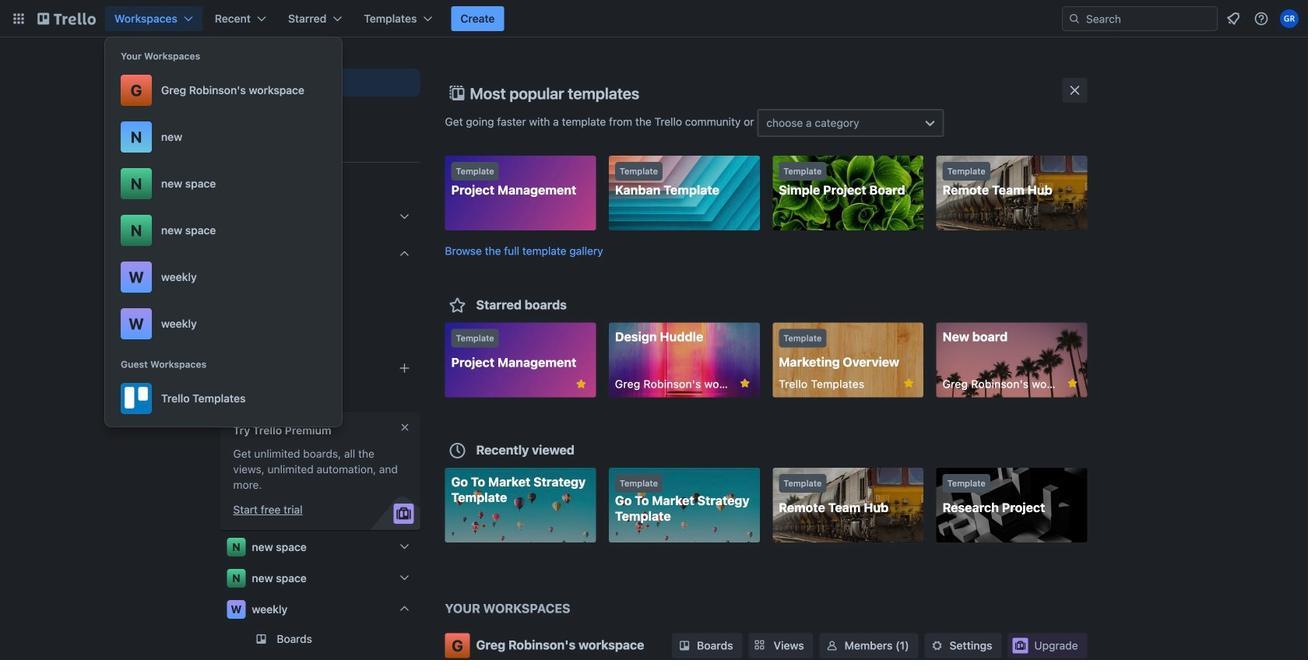 Task type: describe. For each thing, give the bounding box(es) containing it.
open information menu image
[[1254, 11, 1270, 26]]

back to home image
[[37, 6, 96, 31]]

click to unstar this board. it will be removed from your starred list. image
[[574, 377, 588, 391]]

board image
[[227, 73, 246, 92]]

1 sm image from the left
[[677, 638, 693, 654]]

primary element
[[0, 0, 1309, 37]]

click to unstar this board. it will be removed from your starred list. image
[[738, 377, 752, 391]]

2 sm image from the left
[[930, 638, 945, 654]]



Task type: locate. For each thing, give the bounding box(es) containing it.
greg robinson (gregrobinson96) image
[[1281, 9, 1299, 28]]

Search field
[[1063, 6, 1218, 31]]

add image
[[395, 359, 414, 378]]

0 horizontal spatial sm image
[[677, 638, 693, 654]]

0 notifications image
[[1225, 9, 1243, 28]]

sm image
[[677, 638, 693, 654], [930, 638, 945, 654]]

logo for trello templates workspace image
[[121, 383, 152, 414]]

search image
[[1069, 12, 1081, 25]]

1 horizontal spatial sm image
[[930, 638, 945, 654]]

sm image
[[825, 638, 840, 654]]



Task type: vqa. For each thing, say whether or not it's contained in the screenshot.
sm icon
yes



